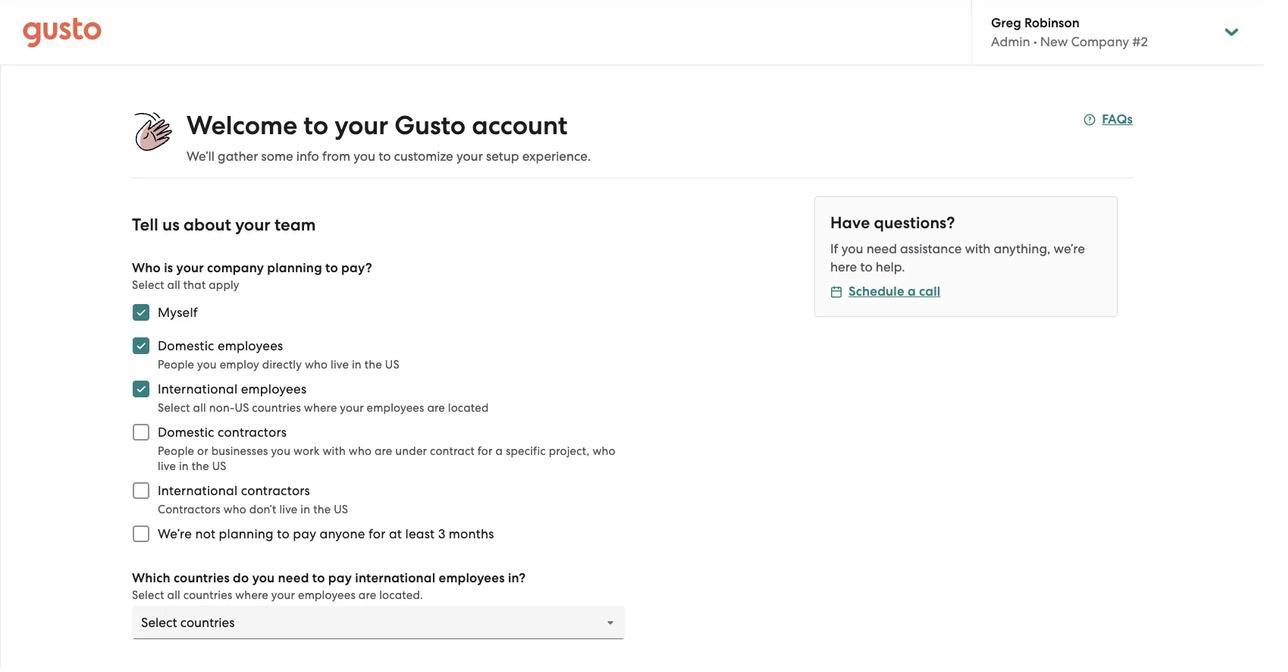 Task type: vqa. For each thing, say whether or not it's contained in the screenshot.
need within the Which countries do you need to pay international employees in? Select all countries where your employees are located.
yes



Task type: locate. For each thing, give the bounding box(es) containing it.
need up help.
[[867, 241, 897, 256]]

0 vertical spatial pay
[[293, 526, 316, 541]]

live up international contractors checkbox
[[158, 460, 176, 473]]

need inside "which countries do you need to pay international employees in? select all countries where your employees are located."
[[278, 570, 309, 586]]

to down we're not planning to pay anyone for at least 3 months
[[312, 570, 325, 586]]

international up non-
[[158, 381, 238, 397]]

domestic
[[158, 338, 214, 353], [158, 425, 214, 440]]

0 vertical spatial need
[[867, 241, 897, 256]]

are down international
[[359, 588, 376, 602]]

select inside "which countries do you need to pay international employees in? select all countries where your employees are located."
[[132, 588, 164, 602]]

2 vertical spatial live
[[279, 503, 298, 516]]

people up international employees option
[[158, 358, 194, 372]]

in up select all non-us countries where your employees are located
[[352, 358, 362, 372]]

account
[[472, 110, 568, 141]]

international up contractors
[[158, 483, 238, 498]]

1 vertical spatial the
[[192, 460, 209, 473]]

people
[[158, 358, 194, 372], [158, 444, 194, 458]]

that
[[183, 278, 206, 292]]

1 vertical spatial for
[[369, 526, 386, 541]]

contractors
[[218, 425, 287, 440], [241, 483, 310, 498]]

2 horizontal spatial live
[[331, 358, 349, 372]]

you inside the welcome to your gusto account we'll gather some info from you to customize your setup experience.
[[354, 149, 375, 164]]

apply
[[209, 278, 239, 292]]

contract
[[430, 444, 475, 458]]

call
[[919, 284, 941, 300]]

select down which at left
[[132, 588, 164, 602]]

where down do
[[235, 588, 268, 602]]

countries down the not
[[183, 588, 232, 602]]

who left under
[[349, 444, 372, 458]]

which countries do you need to pay international employees in? select all countries where your employees are located.
[[132, 570, 526, 602]]

1 vertical spatial a
[[496, 444, 503, 458]]

•
[[1033, 34, 1037, 49]]

at
[[389, 526, 402, 541]]

2 domestic from the top
[[158, 425, 214, 440]]

planning down "team"
[[267, 260, 322, 276]]

you right if
[[842, 241, 863, 256]]

domestic up the or
[[158, 425, 214, 440]]

planning
[[267, 260, 322, 276], [219, 526, 274, 541]]

to right here
[[860, 259, 873, 275]]

1 vertical spatial live
[[158, 460, 176, 473]]

0 horizontal spatial a
[[496, 444, 503, 458]]

to left pay?
[[325, 260, 338, 276]]

0 vertical spatial in
[[352, 358, 362, 372]]

we're not planning to pay anyone for at least 3 months
[[158, 526, 494, 541]]

need
[[867, 241, 897, 256], [278, 570, 309, 586]]

pay left anyone
[[293, 526, 316, 541]]

to inside "which countries do you need to pay international employees in? select all countries where your employees are located."
[[312, 570, 325, 586]]

0 vertical spatial with
[[965, 241, 991, 256]]

0 vertical spatial domestic
[[158, 338, 214, 353]]

a left call
[[908, 284, 916, 300]]

robinson
[[1025, 15, 1080, 31]]

employees
[[218, 338, 283, 353], [241, 381, 307, 397], [367, 401, 424, 415], [439, 570, 505, 586], [298, 588, 356, 602]]

2 vertical spatial in
[[301, 503, 310, 516]]

to inside who is your company planning to pay? select all that apply
[[325, 260, 338, 276]]

the inside "people or businesses you work with who are under contract for a specific project, who live in the us"
[[192, 460, 209, 473]]

where up work
[[304, 401, 337, 415]]

0 horizontal spatial for
[[369, 526, 386, 541]]

0 vertical spatial live
[[331, 358, 349, 372]]

countries
[[252, 401, 301, 415], [174, 570, 230, 586], [183, 588, 232, 602]]

us
[[385, 358, 399, 372], [235, 401, 249, 415], [212, 460, 226, 473], [334, 503, 348, 516]]

you inside the if you need assistance with anything, we're here to help.
[[842, 241, 863, 256]]

are
[[427, 401, 445, 415], [375, 444, 392, 458], [359, 588, 376, 602]]

where
[[304, 401, 337, 415], [235, 588, 268, 602]]

are left the located
[[427, 401, 445, 415]]

your
[[335, 110, 388, 141], [456, 149, 483, 164], [235, 215, 270, 235], [176, 260, 204, 276], [340, 401, 364, 415], [271, 588, 295, 602]]

for right contract
[[478, 444, 493, 458]]

in inside "people or businesses you work with who are under contract for a specific project, who live in the us"
[[179, 460, 189, 473]]

1 horizontal spatial a
[[908, 284, 916, 300]]

if you need assistance with anything, we're here to help.
[[830, 241, 1085, 275]]

non-
[[209, 401, 235, 415]]

0 horizontal spatial where
[[235, 588, 268, 602]]

customize
[[394, 149, 453, 164]]

1 horizontal spatial pay
[[328, 570, 352, 586]]

in up contractors
[[179, 460, 189, 473]]

live up select all non-us countries where your employees are located
[[331, 358, 349, 372]]

1 horizontal spatial need
[[867, 241, 897, 256]]

is
[[164, 260, 173, 276]]

0 vertical spatial contractors
[[218, 425, 287, 440]]

0 vertical spatial the
[[365, 358, 382, 372]]

1 vertical spatial where
[[235, 588, 268, 602]]

1 horizontal spatial the
[[313, 503, 331, 516]]

0 vertical spatial where
[[304, 401, 337, 415]]

1 vertical spatial domestic
[[158, 425, 214, 440]]

all inside who is your company planning to pay? select all that apply
[[167, 278, 180, 292]]

contractors for international contractors
[[241, 483, 310, 498]]

select up domestic contractors checkbox
[[158, 401, 190, 415]]

for
[[478, 444, 493, 458], [369, 526, 386, 541]]

new
[[1040, 34, 1068, 49]]

to down the contractors who don't live in the us
[[277, 526, 290, 541]]

from
[[322, 149, 350, 164]]

3
[[438, 526, 446, 541]]

the
[[365, 358, 382, 372], [192, 460, 209, 473], [313, 503, 331, 516]]

to
[[304, 110, 328, 141], [379, 149, 391, 164], [860, 259, 873, 275], [325, 260, 338, 276], [277, 526, 290, 541], [312, 570, 325, 586]]

0 horizontal spatial with
[[323, 444, 346, 458]]

for left at
[[369, 526, 386, 541]]

1 vertical spatial are
[[375, 444, 392, 458]]

have
[[830, 213, 870, 233]]

pay
[[293, 526, 316, 541], [328, 570, 352, 586]]

1 vertical spatial in
[[179, 460, 189, 473]]

contractors up businesses
[[218, 425, 287, 440]]

need right do
[[278, 570, 309, 586]]

we're
[[158, 526, 192, 541]]

2 vertical spatial all
[[167, 588, 180, 602]]

you right from
[[354, 149, 375, 164]]

pay down anyone
[[328, 570, 352, 586]]

all
[[167, 278, 180, 292], [193, 401, 206, 415], [167, 588, 180, 602]]

Myself checkbox
[[124, 296, 158, 329]]

0 horizontal spatial live
[[158, 460, 176, 473]]

your down we're not planning to pay anyone for at least 3 months
[[271, 588, 295, 602]]

live right the don't
[[279, 503, 298, 516]]

0 vertical spatial people
[[158, 358, 194, 372]]

international employees
[[158, 381, 307, 397]]

with right work
[[323, 444, 346, 458]]

people inside "people or businesses you work with who are under contract for a specific project, who live in the us"
[[158, 444, 194, 458]]

greg
[[991, 15, 1021, 31]]

1 horizontal spatial live
[[279, 503, 298, 516]]

with left "anything,"
[[965, 241, 991, 256]]

help.
[[876, 259, 905, 275]]

planning down the contractors who don't live in the us
[[219, 526, 274, 541]]

your up "people or businesses you work with who are under contract for a specific project, who live in the us"
[[340, 401, 364, 415]]

we'll
[[187, 149, 215, 164]]

2 international from the top
[[158, 483, 238, 498]]

under
[[395, 444, 427, 458]]

you right do
[[252, 570, 275, 586]]

you left work
[[271, 444, 291, 458]]

who right directly
[[305, 358, 328, 372]]

1 vertical spatial need
[[278, 570, 309, 586]]

2 vertical spatial are
[[359, 588, 376, 602]]

experience.
[[522, 149, 591, 164]]

domestic down myself
[[158, 338, 214, 353]]

with
[[965, 241, 991, 256], [323, 444, 346, 458]]

a left specific
[[496, 444, 503, 458]]

select down who
[[132, 278, 164, 292]]

1 international from the top
[[158, 381, 238, 397]]

greg robinson admin • new company #2
[[991, 15, 1148, 49]]

in
[[352, 358, 362, 372], [179, 460, 189, 473], [301, 503, 310, 516]]

faqs
[[1102, 111, 1133, 127]]

1 vertical spatial people
[[158, 444, 194, 458]]

1 domestic from the top
[[158, 338, 214, 353]]

0 horizontal spatial pay
[[293, 526, 316, 541]]

#2
[[1132, 34, 1148, 49]]

0 vertical spatial a
[[908, 284, 916, 300]]

1 vertical spatial planning
[[219, 526, 274, 541]]

0 horizontal spatial need
[[278, 570, 309, 586]]

2 vertical spatial select
[[132, 588, 164, 602]]

domestic employees
[[158, 338, 283, 353]]

company
[[1071, 34, 1129, 49]]

1 horizontal spatial in
[[301, 503, 310, 516]]

the up select all non-us countries where your employees are located
[[365, 358, 382, 372]]

don't
[[249, 503, 276, 516]]

all down is
[[167, 278, 180, 292]]

your up that
[[176, 260, 204, 276]]

1 vertical spatial countries
[[174, 570, 230, 586]]

contractors up the don't
[[241, 483, 310, 498]]

the up we're not planning to pay anyone for at least 3 months
[[313, 503, 331, 516]]

all down which at left
[[167, 588, 180, 602]]

We're not planning to pay anyone for at least 3 months checkbox
[[124, 517, 158, 551]]

people you employ directly who live in the us
[[158, 358, 399, 372]]

setup
[[486, 149, 519, 164]]

people left the or
[[158, 444, 194, 458]]

we're
[[1054, 241, 1085, 256]]

countries left do
[[174, 570, 230, 586]]

where inside "which countries do you need to pay international employees in? select all countries where your employees are located."
[[235, 588, 268, 602]]

employees down months
[[439, 570, 505, 586]]

the down the or
[[192, 460, 209, 473]]

0 vertical spatial international
[[158, 381, 238, 397]]

do
[[233, 570, 249, 586]]

your inside "which countries do you need to pay international employees in? select all countries where your employees are located."
[[271, 588, 295, 602]]

1 horizontal spatial for
[[478, 444, 493, 458]]

0 vertical spatial for
[[478, 444, 493, 458]]

who
[[132, 260, 161, 276]]

1 people from the top
[[158, 358, 194, 372]]

us inside "people or businesses you work with who are under contract for a specific project, who live in the us"
[[212, 460, 226, 473]]

in up we're not planning to pay anyone for at least 3 months
[[301, 503, 310, 516]]

countries down people you employ directly who live in the us
[[252, 401, 301, 415]]

1 vertical spatial international
[[158, 483, 238, 498]]

are left under
[[375, 444, 392, 458]]

0 vertical spatial planning
[[267, 260, 322, 276]]

1 horizontal spatial with
[[965, 241, 991, 256]]

1 vertical spatial with
[[323, 444, 346, 458]]

international
[[355, 570, 436, 586]]

work
[[294, 444, 320, 458]]

2 horizontal spatial the
[[365, 358, 382, 372]]

businesses
[[211, 444, 268, 458]]

all left non-
[[193, 401, 206, 415]]

2 people from the top
[[158, 444, 194, 458]]

0 horizontal spatial in
[[179, 460, 189, 473]]

people or businesses you work with who are under contract for a specific project, who live in the us
[[158, 444, 616, 473]]

0 horizontal spatial the
[[192, 460, 209, 473]]

select
[[132, 278, 164, 292], [158, 401, 190, 415], [132, 588, 164, 602]]

1 vertical spatial contractors
[[241, 483, 310, 498]]

live
[[331, 358, 349, 372], [158, 460, 176, 473], [279, 503, 298, 516]]

1 vertical spatial pay
[[328, 570, 352, 586]]

0 vertical spatial all
[[167, 278, 180, 292]]

anyone
[[320, 526, 365, 541]]

pay?
[[341, 260, 372, 276]]

select inside who is your company planning to pay? select all that apply
[[132, 278, 164, 292]]

0 vertical spatial select
[[132, 278, 164, 292]]

a
[[908, 284, 916, 300], [496, 444, 503, 458]]



Task type: describe. For each thing, give the bounding box(es) containing it.
your inside who is your company planning to pay? select all that apply
[[176, 260, 204, 276]]

if
[[830, 241, 838, 256]]

schedule a call button
[[830, 283, 941, 301]]

International employees checkbox
[[124, 372, 158, 406]]

domestic contractors
[[158, 425, 287, 440]]

welcome to your gusto account we'll gather some info from you to customize your setup experience.
[[187, 110, 591, 164]]

your left "team"
[[235, 215, 270, 235]]

to left customize
[[379, 149, 391, 164]]

1 vertical spatial all
[[193, 401, 206, 415]]

contractors
[[158, 503, 221, 516]]

with inside the if you need assistance with anything, we're here to help.
[[965, 241, 991, 256]]

with inside "people or businesses you work with who are under contract for a specific project, who live in the us"
[[323, 444, 346, 458]]

to inside the if you need assistance with anything, we're here to help.
[[860, 259, 873, 275]]

contractors who don't live in the us
[[158, 503, 348, 516]]

tell us about your team
[[132, 215, 316, 235]]

schedule
[[849, 284, 904, 300]]

people for domestic contractors
[[158, 444, 194, 458]]

need inside the if you need assistance with anything, we're here to help.
[[867, 241, 897, 256]]

welcome
[[187, 110, 297, 141]]

gusto
[[394, 110, 466, 141]]

employees down we're not planning to pay anyone for at least 3 months
[[298, 588, 356, 602]]

domestic for domestic contractors
[[158, 425, 214, 440]]

gather
[[218, 149, 258, 164]]

months
[[449, 526, 494, 541]]

or
[[197, 444, 208, 458]]

are inside "which countries do you need to pay international employees in? select all countries where your employees are located."
[[359, 588, 376, 602]]

all inside "which countries do you need to pay international employees in? select all countries where your employees are located."
[[167, 588, 180, 602]]

admin
[[991, 34, 1030, 49]]

team
[[275, 215, 316, 235]]

2 vertical spatial countries
[[183, 588, 232, 602]]

employees up under
[[367, 401, 424, 415]]

info
[[296, 149, 319, 164]]

Domestic contractors checkbox
[[124, 416, 158, 449]]

0 vertical spatial are
[[427, 401, 445, 415]]

your up from
[[335, 110, 388, 141]]

contractors for domestic contractors
[[218, 425, 287, 440]]

pay inside "which countries do you need to pay international employees in? select all countries where your employees are located."
[[328, 570, 352, 586]]

about
[[184, 215, 231, 235]]

your left setup
[[456, 149, 483, 164]]

to up info
[[304, 110, 328, 141]]

Domestic employees checkbox
[[124, 329, 158, 362]]

not
[[195, 526, 216, 541]]

live inside "people or businesses you work with who are under contract for a specific project, who live in the us"
[[158, 460, 176, 473]]

directly
[[262, 358, 302, 372]]

you inside "which countries do you need to pay international employees in? select all countries where your employees are located."
[[252, 570, 275, 586]]

questions?
[[874, 213, 955, 233]]

0 vertical spatial countries
[[252, 401, 301, 415]]

international for international employees
[[158, 381, 238, 397]]

a inside "people or businesses you work with who are under contract for a specific project, who live in the us"
[[496, 444, 503, 458]]

in?
[[508, 570, 526, 586]]

myself
[[158, 305, 198, 320]]

a inside schedule a call button
[[908, 284, 916, 300]]

home image
[[23, 17, 102, 47]]

international contractors
[[158, 483, 310, 498]]

domestic for domestic employees
[[158, 338, 214, 353]]

people for domestic employees
[[158, 358, 194, 372]]

2 vertical spatial the
[[313, 503, 331, 516]]

us
[[162, 215, 179, 235]]

least
[[405, 526, 435, 541]]

assistance
[[900, 241, 962, 256]]

employ
[[220, 358, 259, 372]]

who right project,
[[593, 444, 616, 458]]

employees down people you employ directly who live in the us
[[241, 381, 307, 397]]

specific
[[506, 444, 546, 458]]

who down international contractors
[[223, 503, 246, 516]]

here
[[830, 259, 857, 275]]

for inside "people or businesses you work with who are under contract for a specific project, who live in the us"
[[478, 444, 493, 458]]

planning inside who is your company planning to pay? select all that apply
[[267, 260, 322, 276]]

located
[[448, 401, 489, 415]]

have questions?
[[830, 213, 955, 233]]

International contractors checkbox
[[124, 474, 158, 507]]

international for international contractors
[[158, 483, 238, 498]]

faqs button
[[1084, 111, 1133, 129]]

tell
[[132, 215, 158, 235]]

1 vertical spatial select
[[158, 401, 190, 415]]

project,
[[549, 444, 590, 458]]

company
[[207, 260, 264, 276]]

some
[[261, 149, 293, 164]]

which
[[132, 570, 170, 586]]

1 horizontal spatial where
[[304, 401, 337, 415]]

are inside "people or businesses you work with who are under contract for a specific project, who live in the us"
[[375, 444, 392, 458]]

who is your company planning to pay? select all that apply
[[132, 260, 372, 292]]

you down domestic employees
[[197, 358, 217, 372]]

employees up 'employ'
[[218, 338, 283, 353]]

schedule a call
[[849, 284, 941, 300]]

located.
[[379, 588, 423, 602]]

anything,
[[994, 241, 1051, 256]]

you inside "people or businesses you work with who are under contract for a specific project, who live in the us"
[[271, 444, 291, 458]]

2 horizontal spatial in
[[352, 358, 362, 372]]

select all non-us countries where your employees are located
[[158, 401, 489, 415]]



